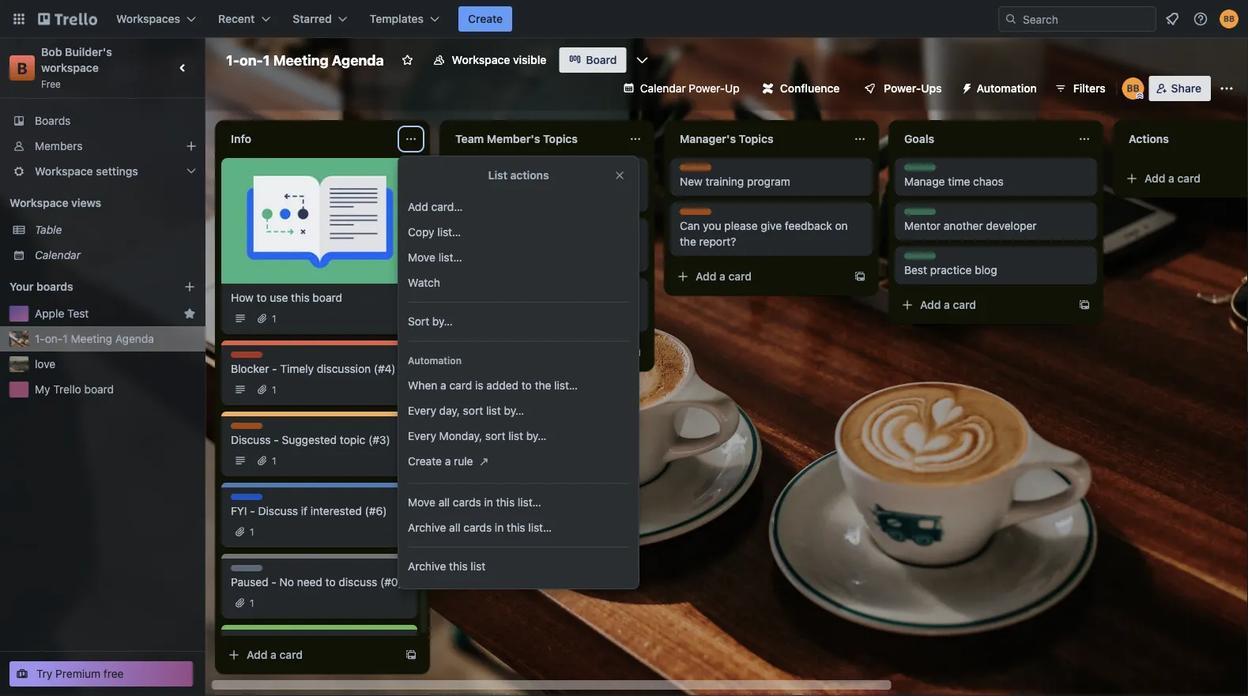 Task type: locate. For each thing, give the bounding box(es) containing it.
1 vertical spatial on-
[[45, 332, 63, 345]]

how
[[231, 291, 254, 304]]

(#3)
[[368, 434, 390, 447]]

the inside discuss can you please give feedback on the report?
[[680, 235, 696, 248]]

1 vertical spatial 1-
[[35, 332, 45, 345]]

add a card button down can you please give feedback on the report? link
[[670, 264, 847, 289]]

workspace settings button
[[0, 159, 206, 184]]

filters button
[[1050, 76, 1110, 101]]

1 horizontal spatial is
[[506, 175, 515, 188]]

we up 'some'
[[489, 295, 504, 308]]

calendar down customize views image
[[640, 82, 686, 95]]

on
[[548, 175, 561, 188], [835, 219, 848, 232]]

0 vertical spatial calendar
[[640, 82, 686, 95]]

agenda inside 1-on-1 meeting agenda "text field"
[[332, 51, 384, 68]]

on- inside "text field"
[[240, 51, 263, 68]]

2 horizontal spatial create from template… image
[[1078, 299, 1091, 311]]

0 horizontal spatial automation
[[408, 355, 462, 366]]

add a card for info
[[247, 649, 303, 662]]

0 vertical spatial on
[[548, 175, 561, 188]]

card down report?
[[728, 270, 752, 283]]

card for manager's topics
[[728, 270, 752, 283]]

1 vertical spatial all
[[449, 521, 460, 534]]

manager's
[[680, 132, 736, 145]]

member's
[[487, 132, 540, 145]]

color: orange, title: "discuss" element for you
[[680, 209, 716, 221]]

this up archive all cards in this list… link
[[496, 496, 515, 509]]

- inside discuss discuss - suggested topic (#3)
[[274, 434, 279, 447]]

0 horizontal spatial board
[[84, 383, 114, 396]]

workspace down create button
[[452, 53, 510, 66]]

is inside blocker the team is stuck on x, how can we move forward?
[[506, 175, 515, 188]]

1 horizontal spatial power-
[[884, 82, 921, 95]]

all for archive
[[449, 521, 460, 534]]

goal for mentor
[[904, 209, 925, 221]]

is
[[506, 175, 515, 188], [475, 379, 483, 392]]

calendar for calendar power-up
[[640, 82, 686, 95]]

add a card button for manager's topics
[[670, 264, 847, 289]]

1 vertical spatial to
[[522, 379, 532, 392]]

1 horizontal spatial the
[[582, 235, 599, 248]]

0 horizontal spatial 1-on-1 meeting agenda
[[35, 332, 154, 345]]

1 horizontal spatial 1-on-1 meeting agenda
[[226, 51, 384, 68]]

is for added
[[475, 379, 483, 392]]

1 move from the top
[[408, 251, 436, 264]]

workspace for workspace views
[[9, 196, 68, 209]]

1
[[263, 51, 270, 68], [272, 313, 276, 324], [63, 332, 68, 345], [272, 384, 276, 395], [272, 455, 276, 466], [250, 526, 254, 538], [250, 598, 254, 609]]

2 vertical spatial goal
[[904, 254, 925, 265]]

0 horizontal spatial by…
[[432, 315, 453, 328]]

can inside discuss i think we can improve velocity if we make some tooling changes.
[[507, 295, 525, 308]]

meeting down starred
[[273, 51, 329, 68]]

how to use this board
[[231, 291, 342, 304]]

cards
[[453, 496, 481, 509], [463, 521, 492, 534]]

add a card button down blog
[[895, 292, 1072, 318]]

on- down the apple
[[45, 332, 63, 345]]

color: red, title: "blocker" element left timely
[[231, 352, 265, 364]]

discuss i've drafted my goals for the next few months. any feedback?
[[455, 225, 624, 264]]

Actions text field
[[1119, 126, 1248, 152]]

is left added
[[475, 379, 483, 392]]

cards down move all cards in this list…
[[463, 521, 492, 534]]

show menu image
[[1219, 81, 1235, 96]]

meeting down test
[[71, 332, 112, 345]]

discuss i think we can improve velocity if we make some tooling changes.
[[455, 285, 638, 324]]

workspace inside workspace visible 'button'
[[452, 53, 510, 66]]

- left no
[[271, 576, 276, 589]]

0 horizontal spatial calendar
[[35, 249, 81, 262]]

0 horizontal spatial bob builder (bobbuilder40) image
[[1122, 77, 1144, 100]]

Team Member's Topics text field
[[446, 126, 620, 152]]

0 horizontal spatial to
[[257, 291, 267, 304]]

create inside create button
[[468, 12, 503, 25]]

cards for move
[[453, 496, 481, 509]]

to right need on the left of the page
[[325, 576, 336, 589]]

list down when a card is added to the list… on the bottom
[[486, 404, 501, 417]]

confluence icon image
[[763, 83, 774, 94]]

1 horizontal spatial color: red, title: "blocker" element
[[455, 164, 490, 176]]

1 horizontal spatial topics
[[739, 132, 774, 145]]

meeting
[[273, 51, 329, 68], [71, 332, 112, 345]]

1 power- from the left
[[689, 82, 725, 95]]

0 horizontal spatial on-
[[45, 332, 63, 345]]

- left timely
[[272, 362, 277, 375]]

every up create a rule
[[408, 430, 436, 443]]

velocity
[[572, 295, 611, 308]]

power- inside button
[[884, 82, 921, 95]]

the down 'can'
[[680, 235, 696, 248]]

fyi - discuss if interested (#6) link
[[231, 504, 408, 519]]

board
[[586, 53, 617, 66]]

1 vertical spatial can
[[507, 295, 525, 308]]

-
[[272, 362, 277, 375], [274, 434, 279, 447], [250, 505, 255, 518], [271, 576, 276, 589]]

1 vertical spatial agenda
[[115, 332, 154, 345]]

create from template… image for best practice blog
[[1078, 299, 1091, 311]]

1 horizontal spatial sort
[[485, 430, 505, 443]]

color: red, title: "blocker" element up move
[[455, 164, 490, 176]]

in up 'archive all cards in this list…'
[[484, 496, 493, 509]]

workspace inside workspace settings "dropdown button"
[[35, 165, 93, 178]]

2 fyi from the top
[[231, 505, 247, 518]]

Manager's Topics text field
[[670, 126, 844, 152]]

list… down card…
[[437, 226, 461, 239]]

bob builder (bobbuilder40) image right filters
[[1122, 77, 1144, 100]]

power- up goals at the right of the page
[[884, 82, 921, 95]]

every day, sort list by… link
[[398, 398, 639, 424]]

1 vertical spatial bob builder (bobbuilder40) image
[[1122, 77, 1144, 100]]

list… down the i've
[[438, 251, 462, 264]]

0 horizontal spatial in
[[484, 496, 493, 509]]

no
[[279, 576, 294, 589]]

mentor
[[904, 219, 941, 232]]

move all cards in this list…
[[408, 496, 541, 509]]

0 horizontal spatial if
[[301, 505, 307, 518]]

0 horizontal spatial power-
[[689, 82, 725, 95]]

goal for manage
[[904, 165, 925, 176]]

topic
[[340, 434, 365, 447]]

all down move all cards in this list…
[[449, 521, 460, 534]]

apple
[[35, 307, 64, 320]]

starred button
[[283, 6, 357, 32]]

move down create a rule
[[408, 496, 436, 509]]

0 vertical spatial in
[[484, 496, 493, 509]]

goal down mentor
[[904, 254, 925, 265]]

color: red, title: "blocker" element
[[455, 164, 490, 176], [231, 352, 265, 364]]

list
[[486, 404, 501, 417], [508, 430, 523, 443], [471, 560, 485, 573]]

power-ups
[[884, 82, 942, 95]]

we inside blocker the team is stuck on x, how can we move forward?
[[623, 175, 638, 188]]

calendar
[[640, 82, 686, 95], [35, 249, 81, 262]]

to inside paused paused - no need to discuss (#0)
[[325, 576, 336, 589]]

create inside create a rule link
[[408, 455, 442, 468]]

1 horizontal spatial in
[[495, 521, 504, 534]]

list actions
[[488, 169, 549, 182]]

1 vertical spatial on
[[835, 219, 848, 232]]

is up forward?
[[506, 175, 515, 188]]

to for when a card is added to the list…
[[522, 379, 532, 392]]

starred icon image
[[183, 307, 196, 320]]

discuss inside discuss i've drafted my goals for the next few months. any feedback?
[[455, 225, 491, 236]]

you
[[703, 219, 721, 232]]

0 vertical spatial agenda
[[332, 51, 384, 68]]

every down when on the left of the page
[[408, 404, 436, 417]]

- for paused
[[271, 576, 276, 589]]

blocker inside blocker the team is stuck on x, how can we move forward?
[[455, 165, 490, 176]]

create left rule at the bottom of the page
[[408, 455, 442, 468]]

cards up 'archive all cards in this list…'
[[453, 496, 481, 509]]

calendar for calendar
[[35, 249, 81, 262]]

blocker blocker - timely discussion (#4)
[[231, 353, 396, 375]]

a
[[1168, 172, 1175, 185], [719, 270, 726, 283], [944, 298, 950, 311], [440, 379, 446, 392], [445, 455, 451, 468], [270, 649, 277, 662]]

board down love link on the left of page
[[84, 383, 114, 396]]

- for blocker
[[272, 362, 277, 375]]

add board image
[[183, 281, 196, 293]]

color: green, title: "goal" element down goals at the right of the page
[[904, 164, 936, 176]]

the up 'every day, sort list by…' link
[[535, 379, 551, 392]]

agenda up love link on the left of page
[[115, 332, 154, 345]]

1 horizontal spatial automation
[[977, 82, 1037, 95]]

the inside 'when a card is added to the list…' link
[[535, 379, 551, 392]]

workspace navigation collapse icon image
[[172, 57, 194, 79]]

0 vertical spatial archive
[[408, 521, 446, 534]]

discuss inside discuss new training program
[[680, 165, 716, 176]]

topics
[[543, 132, 578, 145], [739, 132, 774, 145]]

2 vertical spatial workspace
[[9, 196, 68, 209]]

by… down 'every day, sort list by…' link
[[526, 430, 547, 443]]

1 vertical spatial automation
[[408, 355, 462, 366]]

fyi fyi - discuss if interested (#6)
[[231, 495, 387, 518]]

forward?
[[486, 191, 530, 204]]

3 goal from the top
[[904, 254, 925, 265]]

0 horizontal spatial is
[[475, 379, 483, 392]]

1 horizontal spatial create from template… image
[[629, 346, 642, 359]]

agenda left star or unstar board image in the top left of the page
[[332, 51, 384, 68]]

program
[[747, 175, 790, 188]]

list… down move all cards in this list… link at bottom
[[528, 521, 552, 534]]

we right "how"
[[623, 175, 638, 188]]

sort
[[408, 315, 429, 328]]

we right velocity
[[624, 295, 638, 308]]

list down 'every day, sort list by…' link
[[508, 430, 523, 443]]

all down create a rule
[[438, 496, 450, 509]]

- inside blocker blocker - timely discussion (#4)
[[272, 362, 277, 375]]

topics up discuss new training program
[[739, 132, 774, 145]]

Search field
[[1017, 7, 1156, 31]]

1-on-1 meeting agenda down starred
[[226, 51, 384, 68]]

1 archive from the top
[[408, 521, 446, 534]]

0 horizontal spatial can
[[507, 295, 525, 308]]

on- down recent dropdown button at top
[[240, 51, 263, 68]]

goal for best
[[904, 254, 925, 265]]

create from template… image
[[1078, 299, 1091, 311], [629, 346, 642, 359], [405, 649, 417, 662]]

some
[[486, 311, 513, 324]]

2 power- from the left
[[884, 82, 921, 95]]

move down copy
[[408, 251, 436, 264]]

manage time chaos link
[[904, 174, 1088, 190]]

create
[[468, 12, 503, 25], [408, 455, 442, 468]]

agenda
[[332, 51, 384, 68], [115, 332, 154, 345]]

sort by…
[[408, 315, 453, 328]]

0 vertical spatial workspace
[[452, 53, 510, 66]]

1 horizontal spatial calendar
[[640, 82, 686, 95]]

this down move all cards in this list… link at bottom
[[507, 521, 525, 534]]

months.
[[477, 251, 518, 264]]

0 vertical spatial automation
[[977, 82, 1037, 95]]

1 vertical spatial create from template… image
[[629, 346, 642, 359]]

0 horizontal spatial 1-
[[35, 332, 45, 345]]

color: orange, title: "discuss" element for think
[[455, 285, 491, 296]]

workspace for workspace visible
[[452, 53, 510, 66]]

2 horizontal spatial to
[[522, 379, 532, 392]]

2 horizontal spatial the
[[680, 235, 696, 248]]

discuss for can
[[680, 209, 716, 221]]

1 horizontal spatial 1-
[[226, 51, 240, 68]]

the for next
[[582, 235, 599, 248]]

paused - no need to discuss (#0) link
[[231, 575, 408, 590]]

star or unstar board image
[[401, 54, 414, 66]]

color: green, title: "goal" element down mentor
[[904, 253, 936, 265]]

2 goal from the top
[[904, 209, 925, 221]]

1 horizontal spatial meeting
[[273, 51, 329, 68]]

Goals text field
[[895, 126, 1069, 152]]

in
[[484, 496, 493, 509], [495, 521, 504, 534]]

0 horizontal spatial create from template… image
[[405, 649, 417, 662]]

0 vertical spatial 1-on-1 meeting agenda
[[226, 51, 384, 68]]

board right "use"
[[313, 291, 342, 304]]

a inside 'when a card is added to the list…' link
[[440, 379, 446, 392]]

0 vertical spatial board
[[313, 291, 342, 304]]

goal inside goal manage time chaos
[[904, 165, 925, 176]]

(#6)
[[365, 505, 387, 518]]

1 vertical spatial in
[[495, 521, 504, 534]]

archive up archive this list
[[408, 521, 446, 534]]

- inside paused paused - no need to discuss (#0)
[[271, 576, 276, 589]]

1 goal from the top
[[904, 165, 925, 176]]

add card… link
[[398, 194, 639, 220]]

2 move from the top
[[408, 496, 436, 509]]

discuss - suggested topic (#3) link
[[231, 432, 408, 448]]

sort down 'every day, sort list by…' link
[[485, 430, 505, 443]]

bob builder (bobbuilder40) image right "open information menu" icon
[[1220, 9, 1239, 28]]

1 color: green, title: "goal" element from the top
[[904, 164, 936, 176]]

1 horizontal spatial on
[[835, 219, 848, 232]]

topics inside the team member's topics text box
[[543, 132, 578, 145]]

0 vertical spatial color: red, title: "blocker" element
[[455, 164, 490, 176]]

1 topics from the left
[[543, 132, 578, 145]]

next
[[602, 235, 624, 248]]

Board name text field
[[218, 47, 392, 73]]

create for create a rule
[[408, 455, 442, 468]]

add for goals
[[920, 298, 941, 311]]

add a card button for info
[[221, 643, 398, 668]]

2 vertical spatial to
[[325, 576, 336, 589]]

0 vertical spatial all
[[438, 496, 450, 509]]

card…
[[431, 200, 463, 213]]

workspace for workspace settings
[[35, 165, 93, 178]]

move list…
[[408, 251, 462, 264]]

search image
[[1005, 13, 1017, 25]]

add a card down actions text box
[[1145, 172, 1201, 185]]

color: orange, title: "discuss" element
[[680, 164, 716, 176], [680, 209, 716, 221], [455, 224, 491, 236], [455, 285, 491, 296], [231, 423, 267, 435]]

0 horizontal spatial the
[[535, 379, 551, 392]]

0 horizontal spatial on
[[548, 175, 561, 188]]

1 horizontal spatial bob builder (bobbuilder40) image
[[1220, 9, 1239, 28]]

table link
[[35, 222, 196, 238]]

if left the interested
[[301, 505, 307, 518]]

1 vertical spatial is
[[475, 379, 483, 392]]

on inside discuss can you please give feedback on the report?
[[835, 219, 848, 232]]

1 horizontal spatial board
[[313, 291, 342, 304]]

move for move all cards in this list…
[[408, 496, 436, 509]]

this down 'archive all cards in this list…'
[[449, 560, 468, 573]]

add a card for manager's topics
[[696, 270, 752, 283]]

1 horizontal spatial on-
[[240, 51, 263, 68]]

i think we can improve velocity if we make some tooling changes. link
[[455, 294, 639, 326]]

1 vertical spatial sort
[[485, 430, 505, 443]]

card down practice at right
[[953, 298, 976, 311]]

topics inside manager's topics text field
[[739, 132, 774, 145]]

0 vertical spatial every
[[408, 404, 436, 417]]

discuss inside discuss i think we can improve velocity if we make some tooling changes.
[[455, 285, 491, 296]]

archive down 'archive all cards in this list…'
[[408, 560, 446, 573]]

in down move all cards in this list… link at bottom
[[495, 521, 504, 534]]

automation up goals "text box"
[[977, 82, 1037, 95]]

2 horizontal spatial by…
[[526, 430, 547, 443]]

every
[[408, 404, 436, 417], [408, 430, 436, 443]]

1 vertical spatial every
[[408, 430, 436, 443]]

cards inside move all cards in this list… link
[[453, 496, 481, 509]]

calendar down the table
[[35, 249, 81, 262]]

add a card
[[1145, 172, 1201, 185], [696, 270, 752, 283], [920, 298, 976, 311], [247, 649, 303, 662]]

0 notifications image
[[1163, 9, 1182, 28]]

primary element
[[0, 0, 1248, 38]]

0 horizontal spatial topics
[[543, 132, 578, 145]]

power-
[[689, 82, 725, 95], [884, 82, 921, 95]]

2 color: green, title: "goal" element from the top
[[904, 209, 936, 221]]

0 vertical spatial color: green, title: "goal" element
[[904, 164, 936, 176]]

every for every day, sort list by…
[[408, 404, 436, 417]]

give
[[761, 219, 782, 232]]

1- down recent
[[226, 51, 240, 68]]

this
[[291, 291, 310, 304], [496, 496, 515, 509], [507, 521, 525, 534], [449, 560, 468, 573]]

0 vertical spatial meeting
[[273, 51, 329, 68]]

feedback?
[[543, 251, 596, 264]]

card down actions text box
[[1177, 172, 1201, 185]]

goals
[[904, 132, 934, 145]]

discuss for discuss
[[231, 424, 267, 435]]

customize views image
[[634, 52, 650, 68]]

add a card down report?
[[696, 270, 752, 283]]

2 topics from the left
[[739, 132, 774, 145]]

every for every monday, sort list by…
[[408, 430, 436, 443]]

if right velocity
[[614, 295, 621, 308]]

confluence
[[780, 82, 840, 95]]

power- up the manager's
[[689, 82, 725, 95]]

color: green, title: "goal" element
[[904, 164, 936, 176], [904, 209, 936, 221], [904, 253, 936, 265]]

0 vertical spatial create from template… image
[[1078, 299, 1091, 311]]

goal down goals at the right of the page
[[904, 165, 925, 176]]

workspace up the table
[[9, 196, 68, 209]]

0 vertical spatial move
[[408, 251, 436, 264]]

x,
[[564, 175, 575, 188]]

can right "how"
[[602, 175, 620, 188]]

by…
[[432, 315, 453, 328], [504, 404, 524, 417], [526, 430, 547, 443]]

add card…
[[408, 200, 463, 213]]

by… right sort
[[432, 315, 453, 328]]

bob builder (bobbuilder40) image
[[1220, 9, 1239, 28], [1122, 77, 1144, 100]]

0 vertical spatial create
[[468, 12, 503, 25]]

(#4)
[[374, 362, 396, 375]]

create from template… image
[[854, 270, 866, 283]]

to for paused paused - no need to discuss (#0)
[[325, 576, 336, 589]]

1 horizontal spatial to
[[325, 576, 336, 589]]

1-
[[226, 51, 240, 68], [35, 332, 45, 345]]

paused
[[231, 566, 264, 577], [231, 576, 268, 589]]

1 vertical spatial meeting
[[71, 332, 112, 345]]

color: orange, title: "discuss" element for training
[[680, 164, 716, 176]]

to left "use"
[[257, 291, 267, 304]]

free
[[41, 78, 61, 89]]

templates button
[[360, 6, 449, 32]]

1 down recent dropdown button at top
[[263, 51, 270, 68]]

0 vertical spatial goal
[[904, 165, 925, 176]]

list…
[[437, 226, 461, 239], [438, 251, 462, 264], [554, 379, 578, 392], [518, 496, 541, 509], [528, 521, 552, 534]]

sort right "day,"
[[463, 404, 483, 417]]

0 vertical spatial 1-
[[226, 51, 240, 68]]

0 vertical spatial on-
[[240, 51, 263, 68]]

2 archive from the top
[[408, 560, 446, 573]]

list… up archive all cards in this list… link
[[518, 496, 541, 509]]

share button
[[1149, 76, 1211, 101]]

create from template… image for i think we can improve velocity if we make some tooling changes.
[[629, 346, 642, 359]]

this right "use"
[[291, 291, 310, 304]]

color: green, title: "goal" element down the manage
[[904, 209, 936, 221]]

1 vertical spatial create
[[408, 455, 442, 468]]

goal inside the "goal best practice blog"
[[904, 254, 925, 265]]

color: orange, title: "discuss" element down new
[[680, 209, 716, 221]]

- up color: black, title: "paused" element
[[250, 505, 255, 518]]

0 vertical spatial cards
[[453, 496, 481, 509]]

2 vertical spatial by…
[[526, 430, 547, 443]]

- inside the fyi fyi - discuss if interested (#6)
[[250, 505, 255, 518]]

can up sort by… link
[[507, 295, 525, 308]]

0 vertical spatial is
[[506, 175, 515, 188]]

1 horizontal spatial create
[[468, 12, 503, 25]]

your boards with 4 items element
[[9, 277, 160, 296]]

archive for archive all cards in this list…
[[408, 521, 446, 534]]

the inside discuss i've drafted my goals for the next few months. any feedback?
[[582, 235, 599, 248]]

3 color: green, title: "goal" element from the top
[[904, 253, 936, 265]]

create up workspace visible 'button'
[[468, 12, 503, 25]]

confluence button
[[753, 76, 849, 101]]

1 vertical spatial 1-on-1 meeting agenda
[[35, 332, 154, 345]]

color: orange, title: "discuss" element down the manager's
[[680, 164, 716, 176]]

changes.
[[554, 311, 601, 324]]

sort for monday,
[[485, 430, 505, 443]]

training
[[706, 175, 744, 188]]

ups
[[921, 82, 942, 95]]

0 horizontal spatial color: red, title: "blocker" element
[[231, 352, 265, 364]]

add a card down no
[[247, 649, 303, 662]]

added
[[486, 379, 519, 392]]

on right feedback
[[835, 219, 848, 232]]

color: orange, title: "discuss" element for drafted
[[455, 224, 491, 236]]

0 vertical spatial if
[[614, 295, 621, 308]]

color: green, title: "goal" element for manage
[[904, 164, 936, 176]]

1 vertical spatial goal
[[904, 209, 925, 221]]

goal inside goal mentor another developer
[[904, 209, 925, 221]]

1 horizontal spatial by…
[[504, 404, 524, 417]]

the right for
[[582, 235, 599, 248]]

1 vertical spatial workspace
[[35, 165, 93, 178]]

0 horizontal spatial sort
[[463, 404, 483, 417]]

blog
[[975, 264, 997, 277]]

cards inside archive all cards in this list… link
[[463, 521, 492, 534]]

card up every day, sort list by… at the bottom
[[449, 379, 472, 392]]

0 horizontal spatial agenda
[[115, 332, 154, 345]]

- left suggested
[[274, 434, 279, 447]]

on left the x,
[[548, 175, 561, 188]]

blocker for blocker
[[231, 353, 265, 364]]

create for create
[[468, 12, 503, 25]]

0 vertical spatial sort
[[463, 404, 483, 417]]

add a card down practice at right
[[920, 298, 976, 311]]

move
[[455, 191, 483, 204]]

1 horizontal spatial if
[[614, 295, 621, 308]]

2 every from the top
[[408, 430, 436, 443]]

1 every from the top
[[408, 404, 436, 417]]

discuss inside discuss can you please give feedback on the report?
[[680, 209, 716, 221]]

1 vertical spatial cards
[[463, 521, 492, 534]]

by… down 'when a card is added to the list…' link at the bottom
[[504, 404, 524, 417]]

list down 'archive all cards in this list…'
[[471, 560, 485, 573]]

workspace down the members
[[35, 165, 93, 178]]

goal down the manage
[[904, 209, 925, 221]]

0 vertical spatial can
[[602, 175, 620, 188]]

color: orange, title: "discuss" element up few
[[455, 224, 491, 236]]

1 vertical spatial move
[[408, 496, 436, 509]]



Task type: describe. For each thing, give the bounding box(es) containing it.
add a card for goals
[[920, 298, 976, 311]]

color: green, title: "goal" element for best
[[904, 253, 936, 265]]

is for stuck
[[506, 175, 515, 188]]

boards
[[36, 280, 73, 293]]

1 paused from the top
[[231, 566, 264, 577]]

recent
[[218, 12, 255, 25]]

suggested
[[282, 434, 337, 447]]

templates
[[370, 12, 424, 25]]

actions
[[1129, 132, 1169, 145]]

1-on-1 meeting agenda link
[[35, 331, 196, 347]]

add for manager's topics
[[696, 270, 717, 283]]

can
[[680, 219, 700, 232]]

color: red, title: "blocker" element for the team is stuck on x, how can we move forward?
[[455, 164, 490, 176]]

a inside create a rule link
[[445, 455, 451, 468]]

1-on-1 meeting agenda inside 1-on-1 meeting agenda link
[[35, 332, 154, 345]]

discuss
[[339, 576, 377, 589]]

every monday, sort list by…
[[408, 430, 547, 443]]

color: blue, title: "fyi" element
[[231, 494, 262, 506]]

watch link
[[398, 270, 639, 296]]

1 inside "text field"
[[263, 51, 270, 68]]

- for fyi
[[250, 505, 255, 518]]

board link
[[559, 47, 626, 73]]

recent button
[[209, 6, 280, 32]]

your
[[9, 280, 34, 293]]

on inside blocker the team is stuck on x, how can we move forward?
[[548, 175, 561, 188]]

sort for day,
[[463, 404, 483, 417]]

discuss for i've
[[455, 225, 491, 236]]

sm image
[[955, 76, 977, 98]]

move for move list…
[[408, 251, 436, 264]]

apple test link
[[35, 306, 177, 322]]

add a card button down actions text box
[[1119, 166, 1248, 191]]

best practice blog link
[[904, 262, 1088, 278]]

paused paused - no need to discuss (#0)
[[231, 566, 402, 589]]

2 paused from the top
[[231, 576, 268, 589]]

color: black, title: "paused" element
[[231, 565, 264, 577]]

trello
[[53, 383, 81, 396]]

1 down apple test
[[63, 332, 68, 345]]

1 down "use"
[[272, 313, 276, 324]]

apple test
[[35, 307, 89, 320]]

when a card is added to the list…
[[408, 379, 578, 392]]

by… for monday,
[[526, 430, 547, 443]]

calendar link
[[35, 247, 196, 263]]

card for goals
[[953, 298, 976, 311]]

visible
[[513, 53, 546, 66]]

the
[[455, 175, 475, 188]]

1- inside "text field"
[[226, 51, 240, 68]]

manager's topics
[[680, 132, 774, 145]]

list for every day, sort list by…
[[486, 404, 501, 417]]

color: orange, title: "discuss" element left suggested
[[231, 423, 267, 435]]

discuss for new
[[680, 165, 716, 176]]

love
[[35, 358, 56, 371]]

copy list…
[[408, 226, 461, 239]]

premium
[[55, 668, 101, 681]]

timely
[[280, 362, 314, 375]]

move list… link
[[398, 245, 639, 270]]

team member's topics
[[455, 132, 578, 145]]

if inside the fyi fyi - discuss if interested (#6)
[[301, 505, 307, 518]]

add for info
[[247, 649, 268, 662]]

my trello board link
[[35, 382, 196, 398]]

the for list…
[[535, 379, 551, 392]]

bob builder's workspace link
[[41, 45, 115, 74]]

chaos
[[973, 175, 1004, 188]]

goal manage time chaos
[[904, 165, 1004, 188]]

goals
[[535, 235, 562, 248]]

in for move all cards in this list…
[[484, 496, 493, 509]]

discussion
[[317, 362, 371, 375]]

2 vertical spatial create from template… image
[[405, 649, 417, 662]]

calendar power-up
[[640, 82, 740, 95]]

table
[[35, 223, 62, 236]]

b
[[17, 58, 27, 77]]

discuss inside the fyi fyi - discuss if interested (#6)
[[258, 505, 298, 518]]

every monday, sort list by… link
[[398, 424, 639, 449]]

free
[[103, 668, 124, 681]]

Info text field
[[221, 126, 395, 152]]

color: green, title: "goal" element for mentor
[[904, 209, 936, 221]]

b link
[[9, 55, 35, 81]]

1 vertical spatial board
[[84, 383, 114, 396]]

back to home image
[[38, 6, 97, 32]]

blocker - timely discussion (#4) link
[[231, 361, 408, 377]]

discuss for i
[[455, 285, 491, 296]]

make
[[455, 311, 483, 324]]

team
[[478, 175, 503, 188]]

manage
[[904, 175, 945, 188]]

- for discuss
[[274, 434, 279, 447]]

boards
[[35, 114, 71, 127]]

0 vertical spatial bob builder (bobbuilder40) image
[[1220, 9, 1239, 28]]

create a rule link
[[398, 449, 639, 477]]

members link
[[0, 134, 206, 159]]

1 down color: black, title: "paused" element
[[250, 598, 254, 609]]

rule
[[454, 455, 473, 468]]

goal mentor another developer
[[904, 209, 1037, 232]]

up
[[725, 82, 740, 95]]

this member is an admin of this board. image
[[1136, 92, 1144, 100]]

color: red, title: "blocker" element for blocker - timely discussion (#4)
[[231, 352, 265, 364]]

can inside blocker the team is stuck on x, how can we move forward?
[[602, 175, 620, 188]]

time
[[948, 175, 970, 188]]

archive for archive this list
[[408, 560, 446, 573]]

info
[[231, 132, 251, 145]]

developer
[[986, 219, 1037, 232]]

2 vertical spatial list
[[471, 560, 485, 573]]

blocker for the
[[455, 165, 490, 176]]

list for every monday, sort list by…
[[508, 430, 523, 443]]

open information menu image
[[1193, 11, 1209, 27]]

tooling
[[516, 311, 551, 324]]

all for move
[[438, 496, 450, 509]]

for
[[565, 235, 579, 248]]

discuss new training program
[[680, 165, 790, 188]]

1 down discuss discuss - suggested topic (#3)
[[272, 455, 276, 466]]

1 fyi from the top
[[231, 495, 245, 506]]

calendar power-up link
[[613, 76, 749, 101]]

0 vertical spatial by…
[[432, 315, 453, 328]]

team
[[455, 132, 484, 145]]

please
[[724, 219, 758, 232]]

meeting inside "text field"
[[273, 51, 329, 68]]

1-on-1 meeting agenda inside 1-on-1 meeting agenda "text field"
[[226, 51, 384, 68]]

filters
[[1073, 82, 1106, 95]]

discuss can you please give feedback on the report?
[[680, 209, 848, 248]]

(#0)
[[380, 576, 402, 589]]

agenda inside 1-on-1 meeting agenda link
[[115, 332, 154, 345]]

workspace visible button
[[423, 47, 556, 73]]

1 down blocker blocker - timely discussion (#4)
[[272, 384, 276, 395]]

archive this list
[[408, 560, 485, 573]]

try premium free
[[36, 668, 124, 681]]

can you please give feedback on the report? link
[[680, 218, 863, 250]]

create button
[[458, 6, 512, 32]]

use
[[270, 291, 288, 304]]

create a rule
[[408, 455, 473, 468]]

builder's
[[65, 45, 112, 58]]

add a card button for goals
[[895, 292, 1072, 318]]

workspaces
[[116, 12, 180, 25]]

cards for archive
[[463, 521, 492, 534]]

if inside discuss i think we can improve velocity if we make some tooling changes.
[[614, 295, 621, 308]]

need
[[297, 576, 322, 589]]

automation inside button
[[977, 82, 1037, 95]]

improve
[[528, 295, 569, 308]]

best
[[904, 264, 927, 277]]

i've
[[455, 235, 473, 248]]

by… for day,
[[504, 404, 524, 417]]

card for info
[[279, 649, 303, 662]]

how to use this board link
[[231, 290, 408, 306]]

list… up 'every day, sort list by…' link
[[554, 379, 578, 392]]

new training program link
[[680, 174, 863, 190]]

in for archive all cards in this list…
[[495, 521, 504, 534]]

power-ups button
[[852, 76, 951, 101]]

1 down color: blue, title: "fyi" element
[[250, 526, 254, 538]]



Task type: vqa. For each thing, say whether or not it's contained in the screenshot.
When
yes



